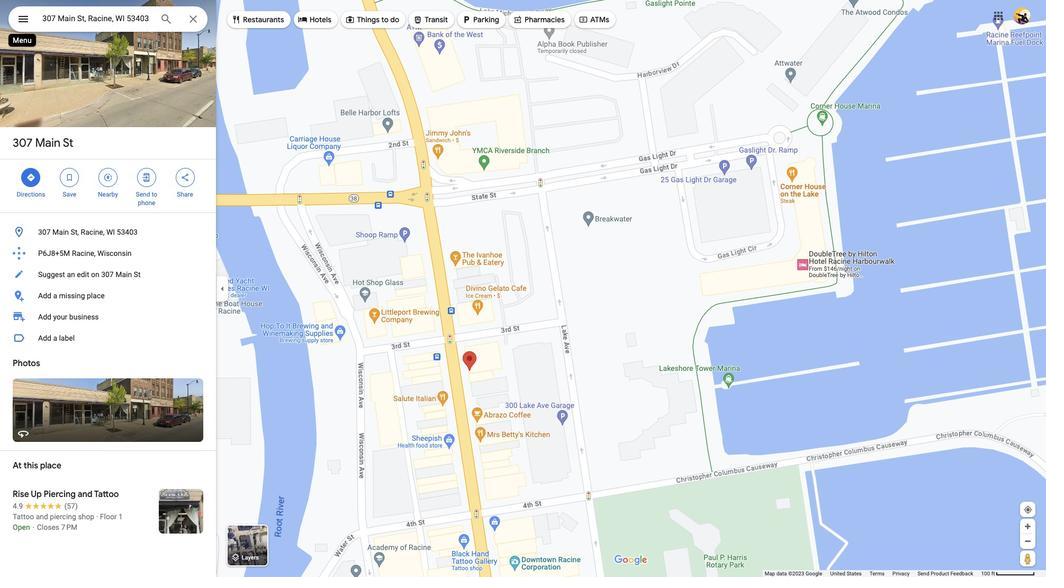 Task type: locate. For each thing, give the bounding box(es) containing it.

[[65, 172, 74, 183]]

restaurants
[[243, 15, 284, 24]]

(57)
[[64, 502, 78, 510]]

0 horizontal spatial send
[[136, 191, 150, 198]]


[[413, 14, 423, 25]]

1 vertical spatial racine,
[[72, 249, 96, 258]]

53403
[[117, 228, 138, 236]]

None field
[[42, 12, 152, 25]]

edit
[[77, 270, 89, 279]]

307 Main St, Racine, WI 53403 field
[[8, 6, 208, 32]]

suggest
[[38, 270, 65, 279]]

place down on
[[87, 291, 105, 300]]

zoom out image
[[1025, 537, 1033, 545]]

and down 4.9 stars 57 reviews image on the left bottom
[[36, 512, 48, 521]]

a left label on the left bottom of the page
[[53, 334, 57, 342]]

1 vertical spatial a
[[53, 334, 57, 342]]

1 vertical spatial add
[[38, 313, 51, 321]]

add for add your business
[[38, 313, 51, 321]]

send inside button
[[918, 571, 930, 576]]

2 horizontal spatial 307
[[101, 270, 114, 279]]

send left the product
[[918, 571, 930, 576]]

st
[[63, 136, 73, 150], [134, 270, 141, 279]]

1 vertical spatial and
[[36, 512, 48, 521]]

307 main st, racine, wi 53403 button
[[0, 221, 216, 243]]

1 horizontal spatial place
[[87, 291, 105, 300]]

privacy button
[[893, 570, 910, 577]]

307 for 307 main st, racine, wi 53403
[[38, 228, 51, 236]]

0 vertical spatial a
[[53, 291, 57, 300]]

send product feedback
[[918, 571, 974, 576]]

to up phone
[[152, 191, 157, 198]]

footer containing map data ©2023 google
[[765, 570, 982, 577]]

1 vertical spatial to
[[152, 191, 157, 198]]

0 horizontal spatial to
[[152, 191, 157, 198]]

an
[[67, 270, 75, 279]]

rise up piercing and tattoo
[[13, 489, 119, 500]]

racine,
[[81, 228, 105, 236], [72, 249, 96, 258]]

0 vertical spatial racine,
[[81, 228, 105, 236]]

parking
[[474, 15, 500, 24]]

and up (57)
[[78, 489, 93, 500]]

100 ft button
[[982, 571, 1036, 576]]

1 horizontal spatial to
[[382, 15, 389, 24]]

google account: ben nelson  
(ben.nelson1980@gmail.com) image
[[1015, 7, 1032, 24]]

a inside "button"
[[53, 334, 57, 342]]

tattoo up open on the left bottom of page
[[13, 512, 34, 521]]

1 vertical spatial 307
[[38, 228, 51, 236]]

this
[[24, 460, 38, 471]]

p6j8+5m racine, wisconsin button
[[0, 243, 216, 264]]


[[579, 14, 589, 25]]

send
[[136, 191, 150, 198], [918, 571, 930, 576]]

to inside send to phone
[[152, 191, 157, 198]]

racine, right st, at the left top of the page
[[81, 228, 105, 236]]

1 vertical spatial send
[[918, 571, 930, 576]]

collapse side panel image
[[217, 283, 228, 294]]

3 add from the top
[[38, 334, 51, 342]]

 hotels
[[298, 14, 332, 25]]

tattoo and piercing shop · floor 1 open ⋅ closes 7 pm
[[13, 512, 123, 531]]

main up  in the left of the page
[[35, 136, 61, 150]]

0 vertical spatial send
[[136, 191, 150, 198]]

your
[[53, 313, 67, 321]]

piercing
[[44, 489, 76, 500]]

1 horizontal spatial st
[[134, 270, 141, 279]]

0 horizontal spatial and
[[36, 512, 48, 521]]


[[142, 172, 151, 183]]

feedback
[[951, 571, 974, 576]]

0 vertical spatial add
[[38, 291, 51, 300]]

label
[[59, 334, 75, 342]]

footer
[[765, 570, 982, 577]]

send up phone
[[136, 191, 150, 198]]

place right "this" in the bottom left of the page
[[40, 460, 61, 471]]

main inside button
[[52, 228, 69, 236]]

0 horizontal spatial tattoo
[[13, 512, 34, 521]]

1 vertical spatial main
[[52, 228, 69, 236]]

100 ft
[[982, 571, 996, 576]]

tattoo up the floor in the left of the page
[[94, 489, 119, 500]]

1 horizontal spatial and
[[78, 489, 93, 500]]

main down 'wisconsin' at left top
[[116, 270, 132, 279]]

add left label on the left bottom of the page
[[38, 334, 51, 342]]

racine, inside button
[[72, 249, 96, 258]]

to
[[382, 15, 389, 24], [152, 191, 157, 198]]

307 for 307 main st
[[13, 136, 33, 150]]

 transit
[[413, 14, 448, 25]]

307
[[13, 136, 33, 150], [38, 228, 51, 236], [101, 270, 114, 279]]

terms
[[870, 571, 885, 576]]

add inside "button"
[[38, 334, 51, 342]]

1 horizontal spatial tattoo
[[94, 489, 119, 500]]

0 horizontal spatial 307
[[13, 136, 33, 150]]

4.9
[[13, 502, 23, 510]]

307 up p6j8+5m
[[38, 228, 51, 236]]

floor
[[100, 512, 117, 521]]

add down suggest
[[38, 291, 51, 300]]

privacy
[[893, 571, 910, 576]]

main left st, at the left top of the page
[[52, 228, 69, 236]]

2 add from the top
[[38, 313, 51, 321]]

to left the do
[[382, 15, 389, 24]]

racine, up edit
[[72, 249, 96, 258]]

1
[[119, 512, 123, 521]]

2 a from the top
[[53, 334, 57, 342]]

a
[[53, 291, 57, 300], [53, 334, 57, 342]]

100
[[982, 571, 991, 576]]

a inside button
[[53, 291, 57, 300]]

add a missing place
[[38, 291, 105, 300]]

0 vertical spatial to
[[382, 15, 389, 24]]

show street view coverage image
[[1021, 551, 1036, 566]]

google maps element
[[0, 0, 1047, 577]]

place
[[87, 291, 105, 300], [40, 460, 61, 471]]

0 vertical spatial 307
[[13, 136, 33, 150]]

send for send to phone
[[136, 191, 150, 198]]

add left your
[[38, 313, 51, 321]]

2 vertical spatial 307
[[101, 270, 114, 279]]

at
[[13, 460, 22, 471]]

to inside  things to do
[[382, 15, 389, 24]]

add a label
[[38, 334, 75, 342]]

data
[[777, 571, 788, 576]]

1 vertical spatial place
[[40, 460, 61, 471]]

add inside button
[[38, 291, 51, 300]]

307 inside button
[[38, 228, 51, 236]]

307 right on
[[101, 270, 114, 279]]

307 up  in the left of the page
[[13, 136, 33, 150]]

0 horizontal spatial st
[[63, 136, 73, 150]]

a left missing at the left
[[53, 291, 57, 300]]

main
[[35, 136, 61, 150], [52, 228, 69, 236], [116, 270, 132, 279]]


[[17, 12, 30, 26]]

 atms
[[579, 14, 610, 25]]

307 inside button
[[101, 270, 114, 279]]

1 horizontal spatial send
[[918, 571, 930, 576]]


[[513, 14, 523, 25]]

directions
[[17, 191, 45, 198]]

2 vertical spatial add
[[38, 334, 51, 342]]

map
[[765, 571, 776, 576]]


[[462, 14, 472, 25]]

4.9 stars 57 reviews image
[[13, 501, 78, 511]]

footer inside google maps element
[[765, 570, 982, 577]]

send inside send to phone
[[136, 191, 150, 198]]

0 vertical spatial place
[[87, 291, 105, 300]]

1 add from the top
[[38, 291, 51, 300]]

st up add a missing place button
[[134, 270, 141, 279]]

st up 
[[63, 136, 73, 150]]

1 horizontal spatial 307
[[38, 228, 51, 236]]

and
[[78, 489, 93, 500], [36, 512, 48, 521]]

2 vertical spatial main
[[116, 270, 132, 279]]

1 vertical spatial st
[[134, 270, 141, 279]]

1 vertical spatial tattoo
[[13, 512, 34, 521]]

1 a from the top
[[53, 291, 57, 300]]

do
[[391, 15, 400, 24]]

 parking
[[462, 14, 500, 25]]

add a label button
[[0, 327, 216, 349]]

0 vertical spatial main
[[35, 136, 61, 150]]


[[180, 172, 190, 183]]



Task type: describe. For each thing, give the bounding box(es) containing it.
0 vertical spatial tattoo
[[94, 489, 119, 500]]

·
[[96, 512, 98, 521]]


[[232, 14, 241, 25]]


[[298, 14, 308, 25]]

 search field
[[8, 6, 208, 34]]

main for st
[[35, 136, 61, 150]]

missing
[[59, 291, 85, 300]]

share
[[177, 191, 193, 198]]

307 main st, racine, wi 53403
[[38, 228, 138, 236]]

add your business
[[38, 313, 99, 321]]

and inside tattoo and piercing shop · floor 1 open ⋅ closes 7 pm
[[36, 512, 48, 521]]

photos
[[13, 358, 40, 369]]

transit
[[425, 15, 448, 24]]

rise
[[13, 489, 29, 500]]

atms
[[591, 15, 610, 24]]

add for add a missing place
[[38, 291, 51, 300]]

save
[[63, 191, 76, 198]]

google
[[806, 571, 823, 576]]

layers
[[242, 554, 259, 561]]

⋅
[[32, 523, 35, 531]]

 pharmacies
[[513, 14, 565, 25]]


[[103, 172, 113, 183]]


[[346, 14, 355, 25]]

shop
[[78, 512, 94, 521]]

 button
[[8, 6, 38, 34]]

st,
[[71, 228, 79, 236]]

wisconsin
[[98, 249, 132, 258]]

product
[[931, 571, 950, 576]]

main for st,
[[52, 228, 69, 236]]

307 main st
[[13, 136, 73, 150]]

actions for 307 main st region
[[0, 159, 216, 212]]

terms button
[[870, 570, 885, 577]]

states
[[847, 571, 862, 576]]

tattoo inside tattoo and piercing shop · floor 1 open ⋅ closes 7 pm
[[13, 512, 34, 521]]

zoom in image
[[1025, 522, 1033, 530]]

on
[[91, 270, 99, 279]]

open
[[13, 523, 30, 531]]

show your location image
[[1024, 505, 1034, 514]]

phone
[[138, 199, 155, 207]]


[[26, 172, 36, 183]]

send to phone
[[136, 191, 157, 207]]

map data ©2023 google
[[765, 571, 823, 576]]

suggest an edit on 307 main st
[[38, 270, 141, 279]]

a for label
[[53, 334, 57, 342]]

p6j8+5m
[[38, 249, 70, 258]]

send for send product feedback
[[918, 571, 930, 576]]

0 vertical spatial and
[[78, 489, 93, 500]]

suggest an edit on 307 main st button
[[0, 264, 216, 285]]

at this place
[[13, 460, 61, 471]]

ft
[[992, 571, 996, 576]]

up
[[31, 489, 42, 500]]

united
[[831, 571, 846, 576]]

7 pm
[[61, 523, 77, 531]]

wi
[[106, 228, 115, 236]]

place inside button
[[87, 291, 105, 300]]

add your business link
[[0, 306, 216, 327]]

307 main st main content
[[0, 0, 216, 577]]

 things to do
[[346, 14, 400, 25]]

0 vertical spatial st
[[63, 136, 73, 150]]

business
[[69, 313, 99, 321]]

 restaurants
[[232, 14, 284, 25]]

racine, inside button
[[81, 228, 105, 236]]

0 horizontal spatial place
[[40, 460, 61, 471]]

nearby
[[98, 191, 118, 198]]

piercing
[[50, 512, 76, 521]]

st inside button
[[134, 270, 141, 279]]

things
[[357, 15, 380, 24]]

united states
[[831, 571, 862, 576]]

©2023
[[789, 571, 805, 576]]

closes
[[37, 523, 59, 531]]

main inside button
[[116, 270, 132, 279]]

pharmacies
[[525, 15, 565, 24]]

a for missing
[[53, 291, 57, 300]]

add for add a label
[[38, 334, 51, 342]]

p6j8+5m racine, wisconsin
[[38, 249, 132, 258]]

hotels
[[310, 15, 332, 24]]

none field inside 307 main st, racine, wi 53403 field
[[42, 12, 152, 25]]

add a missing place button
[[0, 285, 216, 306]]

united states button
[[831, 570, 862, 577]]

send product feedback button
[[918, 570, 974, 577]]



Task type: vqa. For each thing, say whether or not it's contained in the screenshot.


